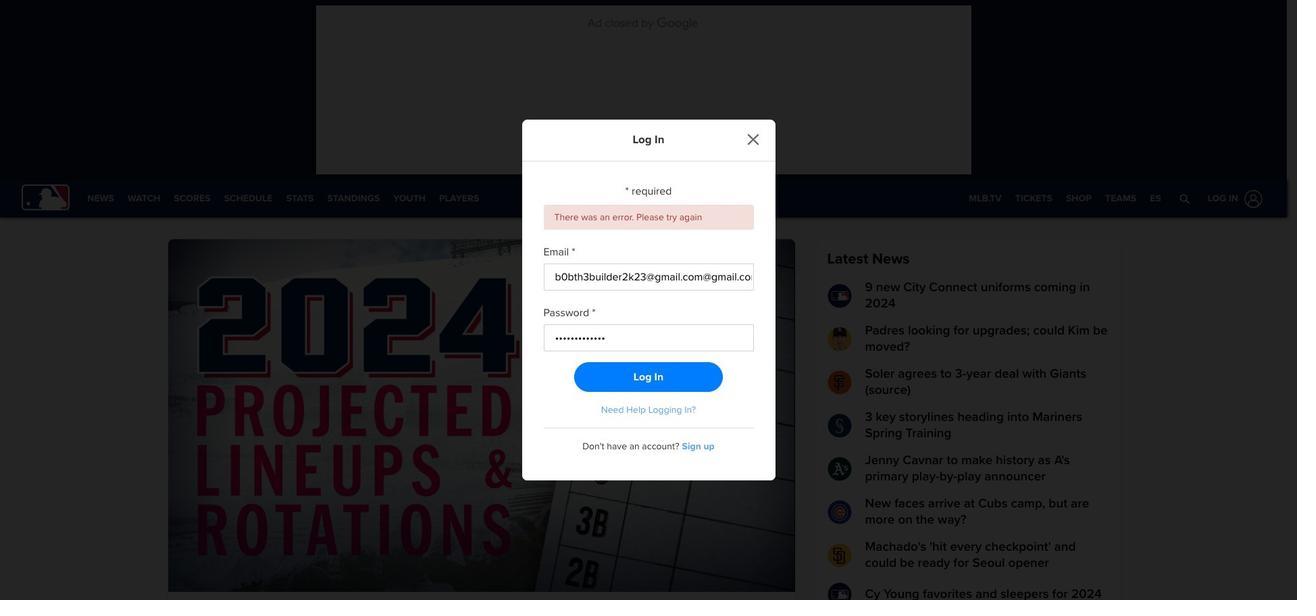 Task type: vqa. For each thing, say whether or not it's contained in the screenshot.
the left the Advertisement element
no



Task type: locate. For each thing, give the bounding box(es) containing it.
advertisement element
[[316, 5, 972, 174]]

mlb image
[[828, 583, 852, 600]]

secondary navigation element
[[81, 180, 486, 218]]

dialog
[[0, 0, 1298, 600]]

mlb image
[[828, 284, 852, 308]]

None password field
[[544, 324, 754, 352]]

None text field
[[544, 264, 754, 291]]

the projected opening day lineup, rotation for all 30 teams image
[[168, 239, 795, 592]]

mariners image
[[828, 414, 852, 438]]

None submit
[[575, 362, 723, 392]]



Task type: describe. For each thing, give the bounding box(es) containing it.
major league baseball image
[[22, 184, 70, 211]]

h. kim image
[[828, 327, 852, 352]]

athletics image
[[828, 457, 852, 481]]

giants image
[[828, 370, 852, 395]]

padres image
[[828, 543, 852, 568]]

top navigation element
[[0, 180, 1288, 218]]

close image
[[748, 133, 760, 145]]

cubs image
[[828, 500, 852, 525]]

search image
[[1180, 193, 1191, 204]]

log in image
[[1242, 187, 1266, 211]]



